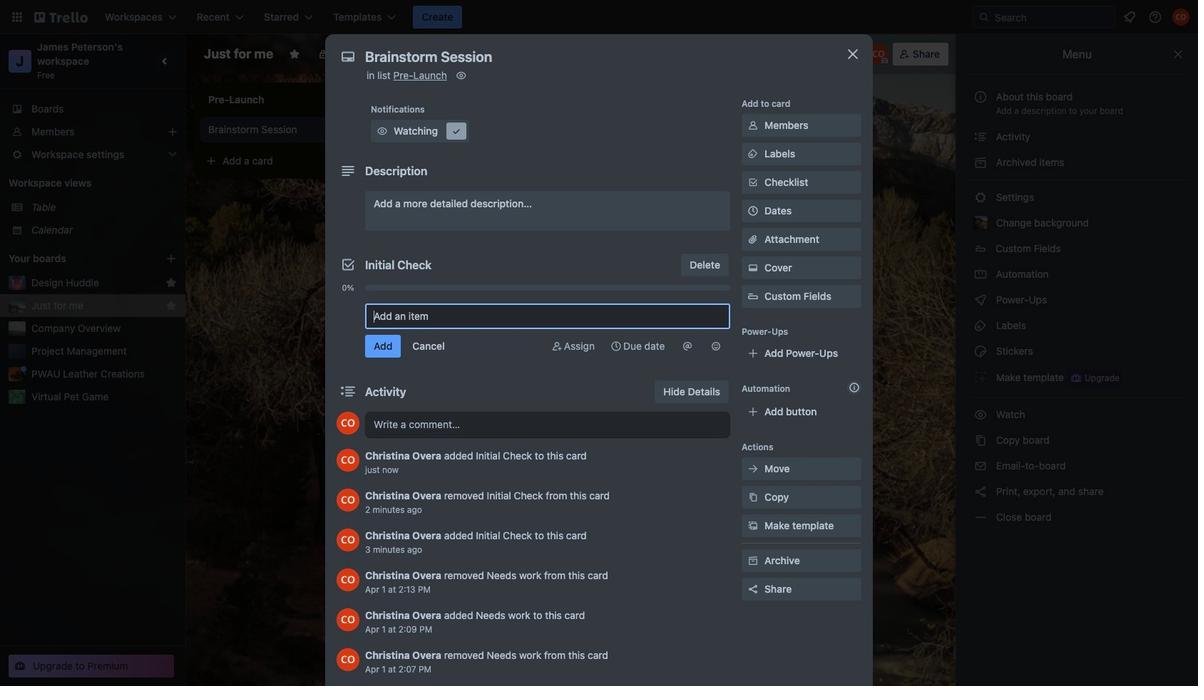 Task type: describe. For each thing, give the bounding box(es) containing it.
Search field
[[990, 7, 1115, 27]]

Board name text field
[[197, 43, 280, 66]]

close dialog image
[[844, 46, 861, 63]]

primary element
[[0, 0, 1198, 34]]



Task type: vqa. For each thing, say whether or not it's contained in the screenshot.
group
yes



Task type: locate. For each thing, give the bounding box(es) containing it.
open information menu image
[[1148, 10, 1162, 24]]

None text field
[[358, 44, 829, 70]]

starred icon image
[[165, 277, 177, 289], [165, 300, 177, 312]]

2 starred icon image from the top
[[165, 300, 177, 312]]

1 vertical spatial starred icon image
[[165, 300, 177, 312]]

2 vertical spatial christina overa (christinaovera) image
[[337, 609, 359, 632]]

christina overa (christinaovera) image
[[1172, 9, 1189, 26], [868, 44, 888, 64], [337, 412, 359, 435], [337, 529, 359, 552], [337, 569, 359, 592], [337, 649, 359, 672]]

add board image
[[165, 253, 177, 265]]

sm image
[[454, 68, 468, 83], [746, 118, 760, 133], [746, 147, 760, 161], [973, 155, 988, 170], [973, 190, 988, 205], [973, 267, 988, 282], [973, 293, 988, 307], [973, 319, 988, 333], [709, 339, 723, 354], [973, 344, 988, 359], [973, 408, 988, 422], [973, 459, 988, 474], [973, 485, 988, 499], [746, 519, 760, 533]]

sm image
[[717, 43, 737, 63], [375, 124, 389, 138], [449, 124, 464, 138], [973, 130, 988, 144], [746, 261, 760, 275], [550, 339, 564, 354], [609, 339, 623, 354], [680, 339, 695, 354], [973, 370, 988, 384], [973, 434, 988, 448], [746, 462, 760, 476], [746, 491, 760, 505], [973, 511, 988, 525], [746, 554, 760, 568]]

group
[[337, 295, 730, 301]]

customize views image
[[447, 47, 461, 61]]

create from template… image
[[365, 155, 377, 167]]

0 notifications image
[[1121, 9, 1138, 26]]

christina overa (christinaovera) image
[[337, 449, 359, 472], [337, 489, 359, 512], [337, 609, 359, 632]]

0 vertical spatial starred icon image
[[165, 277, 177, 289]]

3 christina overa (christinaovera) image from the top
[[337, 609, 359, 632]]

2 christina overa (christinaovera) image from the top
[[337, 489, 359, 512]]

Write a comment text field
[[365, 412, 730, 438]]

0 vertical spatial christina overa (christinaovera) image
[[337, 449, 359, 472]]

None submit
[[365, 335, 401, 358]]

1 vertical spatial christina overa (christinaovera) image
[[337, 489, 359, 512]]

1 christina overa (christinaovera) image from the top
[[337, 449, 359, 472]]

star or unstar board image
[[289, 48, 300, 60]]

search image
[[978, 11, 990, 23]]

your boards with 6 items element
[[9, 250, 144, 267]]

1 starred icon image from the top
[[165, 277, 177, 289]]

Add an item text field
[[365, 304, 730, 329]]



